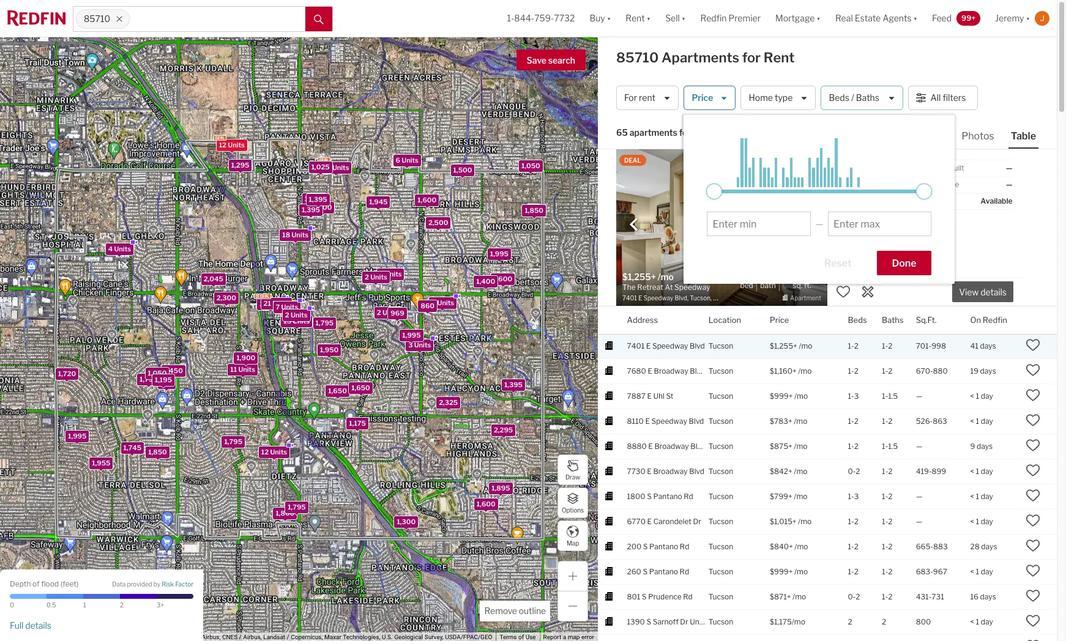 Task type: vqa. For each thing, say whether or not it's contained in the screenshot.


Task type: locate. For each thing, give the bounding box(es) containing it.
$840+
[[770, 542, 794, 552]]

$999+ /mo for 1-2
[[770, 568, 809, 577]]

blvd up the 7680 e broadway blvd tucson
[[690, 342, 705, 351]]

2 $999+ from the top
[[770, 568, 793, 577]]

9
[[431, 299, 436, 307], [971, 442, 976, 451]]

0 vertical spatial 1,800
[[305, 195, 323, 203]]

65 apartments for rent
[[617, 128, 710, 138]]

5 tucson from the top
[[709, 442, 734, 451]]

/mo down '$1,160+ /mo'
[[795, 392, 809, 401]]

967
[[934, 568, 948, 577]]

7401
[[627, 342, 645, 351]]

0 vertical spatial dr
[[694, 517, 702, 526]]

2 vertical spatial 1,600
[[477, 500, 496, 509]]

▾ inside "dropdown button"
[[914, 13, 918, 24]]

1 vertical spatial 1,600
[[494, 275, 512, 283]]

broadway for 8880
[[655, 442, 689, 451]]

21 units
[[263, 299, 289, 308]]

pantano for 260
[[650, 568, 679, 577]]

6 day from the top
[[982, 568, 994, 577]]

1 ▾ from the left
[[607, 13, 611, 24]]

1 horizontal spatial details
[[981, 287, 1007, 298]]

< for 6770 e carondelet dr
[[971, 517, 975, 526]]

1 for 260 s pantano rd
[[977, 568, 980, 577]]

2 0-2 from the top
[[849, 593, 861, 602]]

899
[[932, 467, 947, 476]]

speedway up the 7680 e broadway blvd tucson
[[653, 342, 689, 351]]

map inside button
[[567, 540, 579, 547]]

0
[[10, 602, 14, 609]]

1,850
[[525, 206, 544, 215], [148, 448, 167, 457]]

rd for 200 s pantano rd
[[680, 542, 690, 552]]

details right the view
[[981, 287, 1007, 298]]

save search button
[[517, 50, 586, 70]]

favorite this home image for 7730 e broadway blvd
[[1027, 463, 1041, 478]]

5 day from the top
[[982, 517, 994, 526]]

1,025
[[311, 163, 330, 171]]

speedway for 8110
[[652, 417, 688, 426]]

2 vertical spatial 1,395
[[504, 381, 523, 389]]

526-863
[[917, 417, 948, 426]]

9 for 9 days
[[971, 442, 976, 451]]

0 vertical spatial price button
[[684, 86, 736, 110]]

days for 431-731
[[981, 593, 997, 602]]

ft. right $/sq.
[[857, 164, 866, 173]]

premier
[[729, 13, 761, 24]]

view
[[960, 287, 979, 298]]

0 horizontal spatial 1,800
[[276, 510, 295, 518]]

recommended
[[747, 128, 809, 138]]

7887 e uhl st
[[627, 392, 674, 401]]

1-2
[[849, 342, 859, 351], [883, 342, 893, 351], [849, 367, 859, 376], [883, 367, 893, 376], [849, 417, 859, 426], [883, 417, 893, 426], [849, 442, 859, 451], [883, 467, 893, 476], [883, 492, 893, 501], [849, 517, 859, 526], [883, 517, 893, 526], [849, 542, 859, 552], [883, 542, 893, 552], [849, 568, 859, 577], [883, 568, 893, 577], [883, 593, 893, 602]]

s for 1800
[[647, 492, 652, 501]]

0 vertical spatial 0-2
[[849, 467, 861, 476]]

801
[[627, 593, 641, 602]]

1 vertical spatial 41
[[971, 342, 979, 351]]

731
[[932, 593, 945, 602]]

6 ▾ from the left
[[1027, 13, 1031, 24]]

15 units
[[323, 163, 349, 172], [283, 317, 310, 326]]

2 favorite this home image from the top
[[1027, 388, 1041, 403]]

0 vertical spatial 1.5
[[889, 392, 899, 401]]

remove
[[485, 606, 517, 617]]

2 ▾ from the left
[[647, 13, 651, 24]]

e right 7401
[[647, 342, 651, 351]]

1 1-3 from the top
[[849, 392, 860, 401]]

broadway up 7730 e broadway blvd tucson
[[655, 442, 689, 451]]

/mo right $1,160+
[[799, 367, 812, 376]]

▾ right agents
[[914, 13, 918, 24]]

/mo right the $871+
[[793, 593, 807, 602]]

0 horizontal spatial details
[[25, 621, 51, 631]]

1390
[[627, 618, 645, 627]]

1 1.5 from the top
[[889, 392, 899, 401]]

redfin premier button
[[694, 0, 769, 37]]

2 < 1 day from the top
[[971, 417, 994, 426]]

1.5
[[889, 392, 899, 401], [889, 442, 899, 451]]

map down 'options' at bottom right
[[567, 540, 579, 547]]

1 vertical spatial on redfin
[[971, 315, 1008, 325]]

blvd down 8880 e broadway blvd tucson
[[690, 467, 705, 476]]

1 vertical spatial 12 units
[[261, 448, 287, 457]]

0 vertical spatial of
[[32, 580, 40, 589]]

0 horizontal spatial price button
[[684, 86, 736, 110]]

Enter min text field
[[713, 219, 806, 230]]

8880
[[627, 442, 647, 451]]

$999+ /mo for 1-3
[[770, 392, 809, 401]]

pantano up prudence
[[650, 568, 679, 577]]

1-3 for 1-1.5
[[849, 392, 860, 401]]

beds for beds / baths
[[830, 93, 850, 103]]

1,900
[[236, 353, 255, 362]]

5 < from the top
[[971, 517, 975, 526]]

pantano down 6770 e carondelet dr
[[650, 542, 679, 552]]

e right 7680
[[648, 367, 653, 376]]

blvd for 8880 e broadway blvd
[[691, 442, 706, 451]]

for for rent
[[743, 50, 761, 66]]

2 1-1.5 from the top
[[883, 442, 899, 451]]

day
[[982, 392, 994, 401], [982, 417, 994, 426], [982, 467, 994, 476], [982, 492, 994, 501], [982, 517, 994, 526], [982, 568, 994, 577], [982, 618, 994, 627]]

©2023 right data
[[115, 635, 133, 641]]

▾ for rent ▾
[[647, 13, 651, 24]]

day for 7730 e broadway blvd
[[982, 467, 994, 476]]

2,325
[[439, 398, 458, 407]]

0 horizontal spatial for
[[680, 128, 692, 138]]

526-
[[917, 417, 934, 426]]

1 horizontal spatial 41
[[971, 342, 979, 351]]

next button image
[[804, 218, 816, 231]]

e for 8880
[[649, 442, 653, 451]]

day for 8110 e speedway blvd
[[982, 417, 994, 426]]

rent inside button
[[639, 93, 656, 103]]

0 vertical spatial 6
[[396, 156, 400, 164]]

/mo for 7730 e broadway blvd
[[795, 467, 808, 476]]

1.5 for 1-3
[[889, 392, 899, 401]]

/mo for 260 s pantano rd
[[795, 568, 809, 577]]

location button
[[709, 307, 742, 334]]

1 horizontal spatial 1,995
[[402, 331, 421, 339]]

redfin inside button
[[984, 315, 1008, 325]]

1 day from the top
[[982, 392, 994, 401]]

/mo right $842+
[[795, 467, 808, 476]]

1 tucson from the top
[[709, 342, 734, 351]]

4 tucson from the top
[[709, 417, 734, 426]]

3 units down 860
[[408, 341, 431, 349]]

41 left maximum price slider
[[892, 180, 901, 189]]

day for 6770 e carondelet dr
[[982, 517, 994, 526]]

1 < 1 day from the top
[[971, 392, 994, 401]]

< 1 day for 7887 e uhl st
[[971, 392, 994, 401]]

redfin down view details
[[984, 315, 1008, 325]]

terms
[[500, 635, 517, 641]]

5 < 1 day from the top
[[971, 517, 994, 526]]

$999+ for 1-3
[[770, 392, 793, 401]]

s right 1390
[[647, 618, 652, 627]]

1 $999+ from the top
[[770, 392, 793, 401]]

beds
[[830, 93, 850, 103], [849, 315, 868, 325]]

1,500
[[453, 166, 472, 174]]

1 $999+ /mo from the top
[[770, 392, 809, 401]]

home
[[749, 93, 774, 103]]

1,395 down 1,025
[[309, 195, 327, 204]]

previous button image
[[628, 218, 641, 231]]

1 0- from the top
[[849, 467, 856, 476]]

16 days
[[971, 593, 997, 602]]

0 vertical spatial 1,995
[[490, 250, 509, 258]]

favorite this home image
[[837, 285, 851, 299], [1027, 363, 1041, 378], [1027, 413, 1041, 428], [1027, 539, 1041, 553], [1027, 614, 1041, 629]]

0 horizontal spatial on redfin
[[838, 180, 872, 189]]

2 $999+ /mo from the top
[[770, 568, 809, 577]]

1 vertical spatial speedway
[[652, 417, 688, 426]]

pantano for 1800
[[654, 492, 683, 501]]

0 horizontal spatial 9
[[431, 299, 436, 307]]

rd up prudence
[[680, 568, 690, 577]]

7 favorite this home image from the top
[[1027, 564, 1041, 579]]

sell ▾
[[666, 13, 686, 24]]

beds inside beds / baths button
[[830, 93, 850, 103]]

/mo for 7887 e uhl st
[[795, 392, 809, 401]]

0 horizontal spatial 1,050
[[148, 369, 167, 378]]

price button down 85710 apartments for rent
[[684, 86, 736, 110]]

0 vertical spatial 9
[[431, 299, 436, 307]]

broadway for 7730
[[654, 467, 688, 476]]

1 favorite this home image from the top
[[1027, 338, 1041, 353]]

3 units
[[259, 300, 282, 308], [408, 341, 431, 349]]

7732
[[554, 13, 575, 24]]

blvd
[[690, 342, 705, 351], [690, 367, 706, 376], [689, 417, 705, 426], [691, 442, 706, 451], [690, 467, 705, 476]]

details for full details
[[25, 621, 51, 631]]

9 inside map region
[[431, 299, 436, 307]]

:
[[743, 128, 745, 138]]

day for 1390 s sarnoff dr unit 6
[[982, 618, 994, 627]]

5 favorite this home image from the top
[[1027, 489, 1041, 503]]

2 tucson from the top
[[709, 367, 734, 376]]

1,395 up 18 units
[[302, 205, 320, 214]]

$/sq. ft.
[[838, 164, 866, 173]]

1 vertical spatial for
[[680, 128, 692, 138]]

0 vertical spatial 3 units
[[259, 300, 282, 308]]

0 horizontal spatial /
[[239, 635, 242, 641]]

2 vertical spatial pantano
[[650, 568, 679, 577]]

map for map
[[567, 540, 579, 547]]

1 vertical spatial 1.5
[[889, 442, 899, 451]]

15 up 1,700
[[323, 163, 331, 172]]

431-
[[917, 593, 932, 602]]

for down premier
[[743, 50, 761, 66]]

▾ right mortgage
[[817, 13, 821, 24]]

12
[[219, 141, 226, 149], [261, 448, 269, 457]]

/mo right "$840+"
[[795, 542, 809, 552]]

airbus, right ,
[[202, 635, 221, 641]]

/mo right $875+
[[795, 442, 808, 451]]

880
[[934, 367, 949, 376]]

1 horizontal spatial 1,800
[[305, 195, 323, 203]]

rd down carondelet
[[680, 542, 690, 552]]

6 < from the top
[[971, 568, 975, 577]]

rent right for
[[639, 93, 656, 103]]

favorite this home image
[[1027, 338, 1041, 353], [1027, 388, 1041, 403], [1027, 438, 1041, 453], [1027, 463, 1041, 478], [1027, 489, 1041, 503], [1027, 514, 1041, 528], [1027, 564, 1041, 579], [1027, 589, 1041, 604], [1027, 639, 1041, 642]]

1 horizontal spatial rent
[[764, 50, 795, 66]]

e for 8110
[[646, 417, 650, 426]]

5 ▾ from the left
[[914, 13, 918, 24]]

$1,255+
[[770, 342, 798, 351]]

1 vertical spatial rent
[[764, 50, 795, 66]]

1,395 up 2,295
[[504, 381, 523, 389]]

on redfin down view details
[[971, 315, 1008, 325]]

/ inside button
[[852, 93, 855, 103]]

85710 for 85710
[[84, 14, 110, 24]]

< for 7887 e uhl st
[[971, 392, 975, 401]]

heading
[[623, 271, 722, 303]]

1,950
[[320, 346, 339, 354]]

1 horizontal spatial of
[[519, 635, 524, 641]]

2 ©2023 from the left
[[179, 635, 198, 641]]

1 1-1.5 from the top
[[883, 392, 899, 401]]

0 vertical spatial $999+
[[770, 392, 793, 401]]

6770
[[627, 517, 646, 526]]

▾ right sell
[[682, 13, 686, 24]]

1,400
[[476, 277, 495, 286]]

7730
[[627, 467, 646, 476]]

1 horizontal spatial price button
[[770, 307, 790, 334]]

0 vertical spatial 15 units
[[323, 163, 349, 172]]

2 0- from the top
[[849, 593, 856, 602]]

$1,255+ /mo
[[770, 342, 813, 351]]

▾
[[607, 13, 611, 24], [647, 13, 651, 24], [682, 13, 686, 24], [817, 13, 821, 24], [914, 13, 918, 24], [1027, 13, 1031, 24]]

baths inside button
[[857, 93, 880, 103]]

s for 260
[[643, 568, 648, 577]]

sell ▾ button
[[666, 0, 686, 37]]

1,650 up 1,175
[[351, 384, 370, 392]]

1 horizontal spatial dr
[[694, 517, 702, 526]]

on down $/sq.
[[838, 180, 848, 189]]

$842+
[[770, 467, 793, 476]]

2 airbus, from the left
[[243, 635, 262, 641]]

real estate agents ▾ link
[[836, 0, 918, 37]]

mortgage
[[776, 13, 815, 24]]

/mo down the $871+ /mo
[[792, 618, 806, 627]]

1 horizontal spatial 85710
[[617, 50, 659, 66]]

apartments
[[630, 128, 678, 138]]

blvd up 8880 e broadway blvd tucson
[[689, 417, 705, 426]]

1 vertical spatial broadway
[[655, 442, 689, 451]]

$999+ /mo up $783+ /mo on the bottom right
[[770, 392, 809, 401]]

of left use
[[519, 635, 524, 641]]

< for 1390 s sarnoff dr unit 6
[[971, 618, 975, 627]]

s right 801
[[642, 593, 647, 602]]

1 vertical spatial 1-1.5
[[883, 442, 899, 451]]

85710 down rent ▾ dropdown button
[[617, 50, 659, 66]]

,
[[199, 635, 200, 641]]

1 vertical spatial 85710
[[617, 50, 659, 66]]

28
[[971, 542, 980, 552]]

/mo right $783+
[[794, 417, 808, 426]]

6 < 1 day from the top
[[971, 568, 994, 577]]

Enter max text field
[[834, 219, 927, 230]]

details right "full"
[[25, 621, 51, 631]]

7 < 1 day from the top
[[971, 618, 994, 627]]

photo of 7401 e speedway blvd, tucson, az 85710 image
[[617, 149, 828, 306]]

1,175
[[349, 419, 366, 428]]

85710 for 85710 apartments for rent
[[617, 50, 659, 66]]

15 down 7 units
[[283, 317, 291, 326]]

for for rent
[[680, 128, 692, 138]]

$783+
[[770, 417, 793, 426]]

3 favorite this home image from the top
[[1027, 438, 1041, 453]]

s for 200
[[644, 542, 648, 552]]

801 s prudence rd
[[627, 593, 693, 602]]

/mo down $840+ /mo
[[795, 568, 809, 577]]

3 < from the top
[[971, 467, 975, 476]]

9 tucson from the top
[[709, 542, 734, 552]]

▾ for buy ▾
[[607, 13, 611, 24]]

report
[[544, 635, 562, 641]]

1 vertical spatial 1,995
[[402, 331, 421, 339]]

rd right prudence
[[684, 593, 693, 602]]

8 favorite this home image from the top
[[1027, 589, 1041, 604]]

41 days up 19 days
[[971, 342, 997, 351]]

2 vertical spatial broadway
[[654, 467, 688, 476]]

< for 7730 e broadway blvd
[[971, 467, 975, 476]]

1 vertical spatial 6
[[706, 618, 711, 627]]

0 vertical spatial 0-
[[849, 467, 856, 476]]

15 units up 1,700
[[323, 163, 349, 172]]

9 for 9 units
[[431, 299, 436, 307]]

▾ left user photo
[[1027, 13, 1031, 24]]

e right 8880
[[649, 442, 653, 451]]

0 vertical spatial ft.
[[857, 164, 866, 173]]

$783+ /mo
[[770, 417, 808, 426]]

rent right buy ▾ at the top of the page
[[626, 13, 645, 24]]

0 vertical spatial 12 units
[[219, 141, 245, 149]]

/mo right $799+
[[795, 492, 808, 501]]

260 s pantano rd
[[627, 568, 690, 577]]

e left "uhl"
[[648, 392, 652, 401]]

1,795
[[315, 319, 334, 327], [139, 375, 158, 384], [224, 437, 242, 446], [288, 503, 306, 511]]

day for 1800 s pantano rd
[[982, 492, 994, 501]]

0 horizontal spatial 1,995
[[68, 432, 86, 441]]

0 horizontal spatial 1,650
[[328, 387, 347, 395]]

19
[[971, 367, 979, 376]]

1 horizontal spatial 9
[[971, 442, 976, 451]]

3 day from the top
[[982, 467, 994, 476]]

2 1-3 from the top
[[849, 492, 860, 501]]

$999+ /mo down $840+ /mo
[[770, 568, 809, 577]]

7 day from the top
[[982, 618, 994, 627]]

data provided by risk factor
[[112, 581, 194, 589]]

dialog
[[684, 115, 956, 284]]

jeremy
[[996, 13, 1025, 24]]

4 day from the top
[[982, 492, 994, 501]]

broadway
[[654, 367, 689, 376], [655, 442, 689, 451], [654, 467, 688, 476]]

0 vertical spatial 1-1.5
[[883, 392, 899, 401]]

on down the view
[[971, 315, 982, 325]]

3 < 1 day from the top
[[971, 467, 994, 476]]

blvd for 7680 e broadway blvd
[[690, 367, 706, 376]]

s right 1800
[[647, 492, 652, 501]]

3 units right '2,300'
[[259, 300, 282, 308]]

favorite this home image for 1800 s pantano rd
[[1027, 489, 1041, 503]]

for right apartments
[[680, 128, 692, 138]]

beds down x-out this home image
[[849, 315, 868, 325]]

ft. right sq.
[[805, 281, 812, 290]]

1 vertical spatial 15
[[283, 317, 291, 326]]

dialog containing reset
[[684, 115, 956, 284]]

1 horizontal spatial price
[[770, 315, 790, 325]]

4 favorite this home image from the top
[[1027, 463, 1041, 478]]

▾ right buy
[[607, 13, 611, 24]]

/mo right $1,255+
[[799, 342, 813, 351]]

< for 260 s pantano rd
[[971, 568, 975, 577]]

1 horizontal spatial airbus,
[[243, 635, 262, 641]]

speedway down st
[[652, 417, 688, 426]]

12 tucson from the top
[[709, 618, 734, 627]]

of for terms
[[519, 635, 524, 641]]

e for 6770
[[648, 517, 652, 526]]

dr for sarnoff
[[681, 618, 689, 627]]

days for 670-880
[[981, 367, 997, 376]]

$999+ /mo
[[770, 392, 809, 401], [770, 568, 809, 577]]

1-2 bath
[[761, 270, 776, 290]]

3 ▾ from the left
[[682, 13, 686, 24]]

size
[[946, 180, 960, 189]]

0 vertical spatial 41
[[892, 180, 901, 189]]

s right 200
[[644, 542, 648, 552]]

▾ for sell ▾
[[682, 13, 686, 24]]

1 for 7730 e broadway blvd
[[977, 467, 980, 476]]

broadway for 7680
[[654, 367, 689, 376]]

carondelet
[[654, 517, 692, 526]]

41 days left lot
[[892, 180, 919, 189]]

2 horizontal spatial /
[[852, 93, 855, 103]]

rent up home type button
[[764, 50, 795, 66]]

map for map data ©2023 google  imagery ©2023 , airbus, cnes / airbus, landsat / copernicus, maxar technologies, u.s. geological survey, usda/fpac/geo
[[87, 635, 100, 641]]

blvd down the 7401 e speedway blvd tucson
[[690, 367, 706, 376]]

None search field
[[130, 7, 306, 31]]

2 1.5 from the top
[[889, 442, 899, 451]]

maximum price slider
[[917, 184, 933, 200]]

0 vertical spatial $999+ /mo
[[770, 392, 809, 401]]

report a map error link
[[544, 635, 595, 641]]

0 horizontal spatial 12
[[219, 141, 226, 149]]

1 vertical spatial of
[[519, 635, 524, 641]]

6 favorite this home image from the top
[[1027, 514, 1041, 528]]

price down apartments on the top of the page
[[692, 93, 714, 103]]

google
[[135, 635, 154, 641]]

map left data
[[87, 635, 100, 641]]

1 horizontal spatial 1,050
[[521, 162, 540, 170]]

1 for 7887 e uhl st
[[977, 392, 980, 401]]

1-1.5 for 1-3
[[883, 392, 899, 401]]

1 horizontal spatial ft.
[[857, 164, 866, 173]]

85710 left remove 85710 image
[[84, 14, 110, 24]]

/mo for 8880 e broadway blvd
[[795, 442, 808, 451]]

0 horizontal spatial dr
[[681, 618, 689, 627]]

1 vertical spatial 0-
[[849, 593, 856, 602]]

full details button
[[10, 621, 51, 632]]

795
[[160, 379, 173, 388]]

0 vertical spatial rent
[[626, 13, 645, 24]]

7 < from the top
[[971, 618, 975, 627]]

pantano up 6770 e carondelet dr
[[654, 492, 683, 501]]

©2023 left ,
[[179, 635, 198, 641]]

1,995
[[490, 250, 509, 258], [402, 331, 421, 339], [68, 432, 86, 441]]

built
[[949, 164, 965, 173]]

0 horizontal spatial redfin
[[701, 13, 727, 24]]

price button up $1,255+
[[770, 307, 790, 334]]

available
[[981, 197, 1013, 206]]

0 horizontal spatial 6
[[396, 156, 400, 164]]

2 day from the top
[[982, 417, 994, 426]]

2 vertical spatial redfin
[[984, 315, 1008, 325]]

favorite this home image for 883
[[1027, 539, 1041, 553]]

of left flood at bottom
[[32, 580, 40, 589]]

©2023
[[115, 635, 133, 641], [179, 635, 198, 641]]

1 vertical spatial map
[[87, 635, 100, 641]]

<
[[971, 392, 975, 401], [971, 417, 975, 426], [971, 467, 975, 476], [971, 492, 975, 501], [971, 517, 975, 526], [971, 568, 975, 577], [971, 618, 975, 627]]

1 0-2 from the top
[[849, 467, 861, 476]]

1 vertical spatial baths
[[883, 315, 904, 325]]

blvd up 7730 e broadway blvd tucson
[[691, 442, 706, 451]]

rd down 7730 e broadway blvd tucson
[[684, 492, 694, 501]]

< 1 day for 7730 e broadway blvd
[[971, 467, 994, 476]]

4 < 1 day from the top
[[971, 492, 994, 501]]

0 vertical spatial 1,850
[[525, 206, 544, 215]]

1 vertical spatial ft.
[[805, 281, 812, 290]]

670-
[[917, 367, 934, 376]]

redfin inside "button"
[[701, 13, 727, 24]]

e right 7730 at the bottom of page
[[648, 467, 652, 476]]

0 horizontal spatial rent
[[639, 93, 656, 103]]

a
[[563, 635, 567, 641]]

dr right carondelet
[[694, 517, 702, 526]]

1 < from the top
[[971, 392, 975, 401]]

1 vertical spatial rent
[[693, 128, 710, 138]]

1 airbus, from the left
[[202, 635, 221, 641]]

1 horizontal spatial 6
[[706, 618, 711, 627]]

e for 7401
[[647, 342, 651, 351]]

— up 665-
[[917, 517, 923, 526]]

s right 260
[[643, 568, 648, 577]]

4 < from the top
[[971, 492, 975, 501]]

e right 6770
[[648, 517, 652, 526]]

1,650 down 1,950
[[328, 387, 347, 395]]

$999+
[[770, 392, 793, 401], [770, 568, 793, 577]]

0 vertical spatial for
[[743, 50, 761, 66]]

4 ▾ from the left
[[817, 13, 821, 24]]

1-1.5 for 1-2
[[883, 442, 899, 451]]

ft.
[[857, 164, 866, 173], [805, 281, 812, 290]]

0-2
[[849, 467, 861, 476], [849, 593, 861, 602]]

1 vertical spatial $999+ /mo
[[770, 568, 809, 577]]

1800
[[627, 492, 646, 501]]

1 vertical spatial dr
[[681, 618, 689, 627]]

broadway up st
[[654, 367, 689, 376]]

1 horizontal spatial for
[[743, 50, 761, 66]]

0 vertical spatial 85710
[[84, 14, 110, 24]]

user photo image
[[1036, 11, 1050, 26]]

▾ left sell
[[647, 13, 651, 24]]

2 < from the top
[[971, 417, 975, 426]]

1 for 8110 e speedway blvd
[[977, 417, 980, 426]]

0 vertical spatial details
[[981, 287, 1007, 298]]

$999+ up $783+
[[770, 392, 793, 401]]

0 horizontal spatial ©2023
[[115, 635, 133, 641]]

1 vertical spatial 0-2
[[849, 593, 861, 602]]

broadway down 8880 e broadway blvd tucson
[[654, 467, 688, 476]]

1 horizontal spatial on
[[971, 315, 982, 325]]

on redfin down $/sq. ft.
[[838, 180, 872, 189]]

beds right type
[[830, 93, 850, 103]]

e right 8110
[[646, 417, 650, 426]]

15 units down 7 units
[[283, 317, 310, 326]]

$999+ down "$840+"
[[770, 568, 793, 577]]

sq.ft. button
[[917, 307, 937, 334]]

0 vertical spatial rent
[[639, 93, 656, 103]]

< for 1800 s pantano rd
[[971, 492, 975, 501]]

status
[[932, 197, 955, 206]]

9 units
[[431, 299, 454, 307]]



Task type: describe. For each thing, give the bounding box(es) containing it.
recommended button
[[745, 127, 819, 139]]

1 horizontal spatial 12 units
[[261, 448, 287, 457]]

7401 e speedway blvd tucson
[[627, 342, 734, 351]]

e for 7730
[[648, 467, 652, 476]]

/mo for 1800 s pantano rd
[[795, 492, 808, 501]]

8880 e broadway blvd tucson
[[627, 442, 734, 451]]

copernicus,
[[291, 635, 323, 641]]

data
[[112, 581, 126, 589]]

260
[[627, 568, 642, 577]]

1 horizontal spatial 12
[[261, 448, 269, 457]]

1 vertical spatial 1,395
[[302, 205, 320, 214]]

/mo for 6770 e carondelet dr
[[799, 517, 812, 526]]

0 horizontal spatial 3 units
[[259, 300, 282, 308]]

2,300
[[216, 294, 236, 302]]

0 vertical spatial 41 days
[[892, 180, 919, 189]]

$799+ /mo
[[770, 492, 808, 501]]

favorite this home image for 801 s prudence rd
[[1027, 589, 1041, 604]]

rd for 1800 s pantano rd
[[684, 492, 694, 501]]

2,500
[[428, 218, 448, 227]]

buy ▾ button
[[590, 0, 611, 37]]

remove 85710 image
[[116, 15, 123, 23]]

16
[[971, 593, 979, 602]]

6 tucson from the top
[[709, 467, 734, 476]]

1 horizontal spatial 15 units
[[323, 163, 349, 172]]

minimum price slider
[[707, 184, 723, 200]]

0.5
[[47, 602, 56, 609]]

beds button
[[849, 307, 868, 334]]

1-3 for 1-2
[[849, 492, 860, 501]]

1- inside "1-2 bed"
[[740, 270, 748, 281]]

photos button
[[960, 130, 1009, 148]]

mortgage ▾ button
[[776, 0, 821, 37]]

submit search image
[[314, 15, 324, 24]]

701-
[[917, 342, 932, 351]]

map region
[[0, 0, 725, 642]]

pantano for 200
[[650, 542, 679, 552]]

11 units
[[230, 366, 255, 374]]

1,895
[[492, 484, 510, 493]]

/mo for 7401 e speedway blvd
[[799, 342, 813, 351]]

0- for $871+ /mo
[[849, 593, 856, 602]]

error
[[582, 635, 595, 641]]

dr for carondelet
[[694, 517, 702, 526]]

save search
[[527, 55, 576, 66]]

favorite this home image for 6770 e carondelet dr
[[1027, 514, 1041, 528]]

favorite this home image for 7401 e speedway blvd
[[1027, 338, 1041, 353]]

1 horizontal spatial 1,650
[[351, 384, 370, 392]]

7
[[276, 303, 280, 312]]

1.5 for 1-2
[[889, 442, 899, 451]]

1,720
[[58, 369, 76, 378]]

$1,160+
[[770, 367, 797, 376]]

1 vertical spatial price button
[[770, 307, 790, 334]]

0- for $842+ /mo
[[849, 467, 856, 476]]

0 horizontal spatial 15
[[283, 317, 291, 326]]

beds for beds
[[849, 315, 868, 325]]

/mo for 1390 s sarnoff dr unit 6
[[792, 618, 806, 627]]

full
[[10, 621, 23, 631]]

favorite this home image for 7887 e uhl st
[[1027, 388, 1041, 403]]

factor
[[175, 581, 194, 589]]

table
[[1012, 130, 1037, 142]]

$999+ for 1-2
[[770, 568, 793, 577]]

$799+
[[770, 492, 793, 501]]

▾ for mortgage ▾
[[817, 13, 821, 24]]

sq.ft.
[[917, 315, 937, 325]]

remove outline
[[485, 606, 546, 617]]

8 tucson from the top
[[709, 517, 734, 526]]

/mo for 801 s prudence rd
[[793, 593, 807, 602]]

1 for 1390 s sarnoff dr unit 6
[[977, 618, 980, 627]]

/mo for 8110 e speedway blvd
[[794, 417, 808, 426]]

ft. for sq. ft.
[[805, 281, 812, 290]]

1 horizontal spatial 1,850
[[525, 206, 544, 215]]

favorite this home image for 8880 e broadway blvd
[[1027, 438, 1041, 453]]

860
[[421, 302, 435, 310]]

▾ for jeremy ▾
[[1027, 13, 1031, 24]]

1 vertical spatial 1,800
[[276, 510, 295, 518]]

419-
[[917, 467, 932, 476]]

18
[[282, 231, 290, 239]]

1 vertical spatial 1,850
[[148, 448, 167, 457]]

3 tucson from the top
[[709, 392, 734, 401]]

— down the 419-
[[917, 492, 923, 501]]

200 s pantano rd
[[627, 542, 690, 552]]

days for —
[[977, 442, 994, 451]]

outline
[[519, 606, 546, 617]]

1- inside 1-2 bath
[[762, 270, 770, 281]]

s for 1390
[[647, 618, 652, 627]]

on inside button
[[971, 315, 982, 325]]

rent inside dropdown button
[[626, 13, 645, 24]]

0-2 for $842+ /mo
[[849, 467, 861, 476]]

photos
[[962, 130, 995, 142]]

/mo for 200 s pantano rd
[[795, 542, 809, 552]]

< 1 day for 1390 s sarnoff dr unit 6
[[971, 618, 994, 627]]

all filters button
[[909, 86, 979, 110]]

e for 7887
[[648, 392, 652, 401]]

details for view details
[[981, 287, 1007, 298]]

rd for 801 s prudence rd
[[684, 593, 693, 602]]

full details
[[10, 621, 51, 631]]

11
[[230, 366, 237, 374]]

x-out this home image
[[861, 285, 876, 299]]

3+
[[157, 602, 164, 609]]

rd for 260 s pantano rd
[[680, 568, 690, 577]]

days for 665-883
[[982, 542, 998, 552]]

s for 801
[[642, 593, 647, 602]]

type
[[775, 93, 793, 103]]

of for depth
[[32, 580, 40, 589]]

remove outline button
[[480, 601, 551, 622]]

/mo for 7680 e broadway blvd
[[799, 367, 812, 376]]

favorite this home image for 260 s pantano rd
[[1027, 564, 1041, 579]]

1,745
[[123, 444, 141, 452]]

favorite button checkbox
[[804, 153, 825, 173]]

1 ©2023 from the left
[[115, 635, 133, 641]]

e for 7680
[[648, 367, 653, 376]]

665-
[[917, 542, 934, 552]]

10 tucson from the top
[[709, 568, 734, 577]]

9 favorite this home image from the top
[[1027, 639, 1041, 642]]

table button
[[1009, 130, 1039, 149]]

7 tucson from the top
[[709, 492, 734, 501]]

favorite this home image for 863
[[1027, 413, 1041, 428]]

on redfin button
[[971, 307, 1008, 334]]

1 for 1800 s pantano rd
[[977, 492, 980, 501]]

blvd for 7730 e broadway blvd
[[690, 467, 705, 476]]

1-2 bed
[[740, 270, 754, 290]]

mortgage ▾ button
[[769, 0, 829, 37]]

buy ▾ button
[[583, 0, 619, 37]]

< for 8110 e speedway blvd
[[971, 417, 975, 426]]

1 horizontal spatial /
[[287, 635, 290, 641]]

— up the available
[[1007, 180, 1013, 189]]

year
[[932, 164, 948, 173]]

1-844-759-7732
[[507, 13, 575, 24]]

2 inside 1-2 bath
[[770, 270, 776, 281]]

$842+ /mo
[[770, 467, 808, 476]]

agents
[[883, 13, 912, 24]]

day for 7887 e uhl st
[[982, 392, 994, 401]]

0 horizontal spatial on
[[838, 180, 848, 189]]

0 vertical spatial 12
[[219, 141, 226, 149]]

2 vertical spatial 1,995
[[68, 432, 86, 441]]

— up 526-
[[917, 392, 923, 401]]

blvd for 7401 e speedway blvd
[[690, 342, 705, 351]]

lot
[[932, 180, 944, 189]]

0 vertical spatial price
[[692, 93, 714, 103]]

— up the 419-
[[917, 442, 923, 451]]

85710 apartments for rent
[[617, 50, 795, 66]]

favorite this home image for 880
[[1027, 363, 1041, 378]]

670-880
[[917, 367, 949, 376]]

1 horizontal spatial 15
[[323, 163, 331, 172]]

— left status on the top of page
[[912, 197, 919, 206]]

home type
[[749, 93, 793, 103]]

ft. for $/sq. ft.
[[857, 164, 866, 173]]

7680 e broadway blvd tucson
[[627, 367, 734, 376]]

favorite button image
[[804, 153, 825, 173]]

google image
[[3, 626, 43, 642]]

1 horizontal spatial 41 days
[[971, 342, 997, 351]]

1 vertical spatial redfin
[[849, 180, 872, 189]]

$1,015+ /mo
[[770, 517, 812, 526]]

1 vertical spatial 15 units
[[283, 317, 310, 326]]

1 vertical spatial price
[[770, 315, 790, 325]]

options
[[562, 507, 584, 514]]

< 1 day for 260 s pantano rd
[[971, 568, 994, 577]]

0 vertical spatial 1,600
[[418, 195, 437, 204]]

for rent
[[625, 93, 656, 103]]

— down table button on the right top
[[1007, 164, 1013, 173]]

< 1 day for 8110 e speedway blvd
[[971, 417, 994, 426]]

draw button
[[558, 455, 589, 486]]

7730 e broadway blvd tucson
[[627, 467, 734, 476]]

6 inside map region
[[396, 156, 400, 164]]

< 1 day for 1800 s pantano rd
[[971, 492, 994, 501]]

0 vertical spatial 1,395
[[309, 195, 327, 204]]

2 horizontal spatial 1,995
[[490, 250, 509, 258]]

days for 701-998
[[981, 342, 997, 351]]

for rent button
[[617, 86, 679, 110]]

buy ▾
[[590, 13, 611, 24]]

1,700
[[313, 203, 332, 211]]

— up reset button on the right top
[[816, 219, 824, 229]]

data
[[101, 635, 113, 641]]

4 units
[[108, 245, 131, 253]]

0 vertical spatial on redfin
[[838, 180, 872, 189]]

home type button
[[741, 86, 817, 110]]

redfin premier
[[701, 13, 761, 24]]

1,955
[[92, 459, 110, 468]]

usda/fpac/geo
[[445, 635, 493, 641]]

terms of use
[[500, 635, 536, 641]]

feet
[[63, 580, 77, 589]]

prudence
[[649, 593, 682, 602]]

$875+ /mo
[[770, 442, 808, 451]]

1 vertical spatial 3 units
[[408, 341, 431, 349]]

2 inside "1-2 bed"
[[748, 270, 754, 281]]

11 tucson from the top
[[709, 593, 734, 602]]



